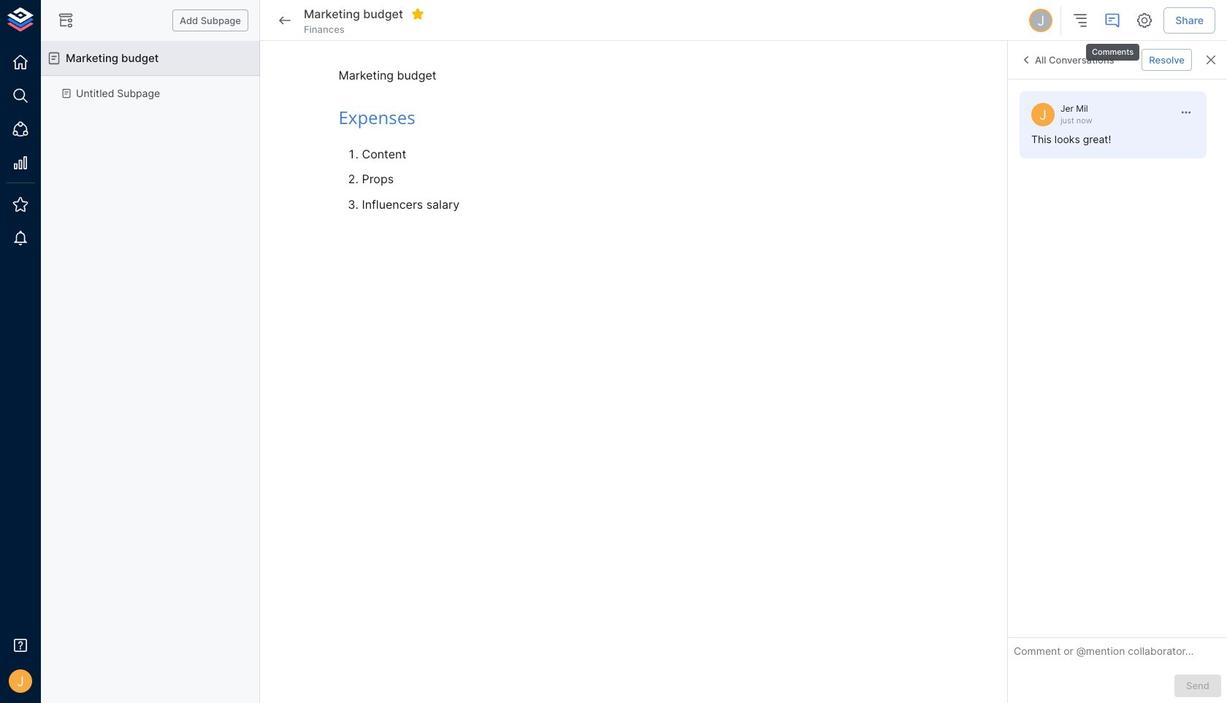 Task type: vqa. For each thing, say whether or not it's contained in the screenshot.
Bookmark 'Icon'
no



Task type: describe. For each thing, give the bounding box(es) containing it.
hide wiki image
[[57, 12, 75, 29]]

comments image
[[1104, 12, 1121, 29]]



Task type: locate. For each thing, give the bounding box(es) containing it.
settings image
[[1136, 12, 1154, 29]]

go back image
[[276, 12, 294, 29]]

table of contents image
[[1072, 12, 1089, 29]]

remove favorite image
[[411, 7, 424, 20]]

tooltip
[[1085, 34, 1141, 62]]

Comment or @mention collaborator... text field
[[1014, 644, 1221, 663]]



